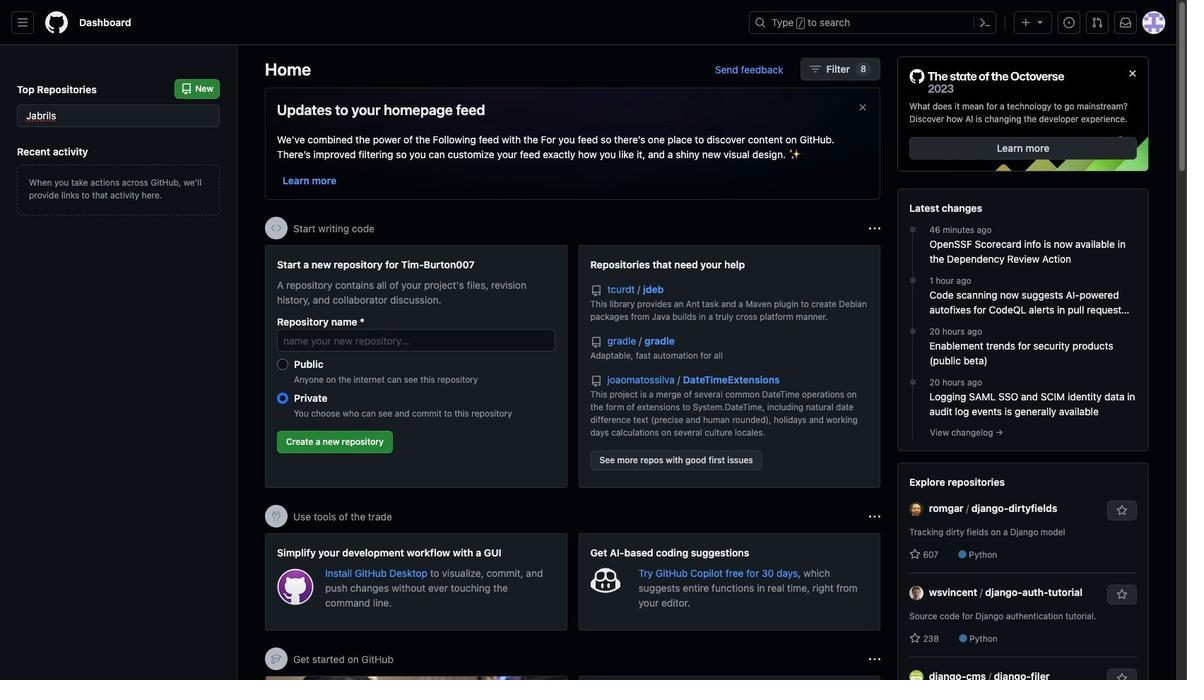 Task type: describe. For each thing, give the bounding box(es) containing it.
repositories that need your help element
[[579, 245, 881, 488]]

2 dot fill image from the top
[[907, 377, 918, 388]]

issue opened image
[[1064, 17, 1075, 28]]

star this repository image for @django-cms profile image
[[1117, 674, 1128, 681]]

github logo image
[[910, 69, 1065, 95]]

what is github? image
[[266, 677, 567, 681]]

2 repo image from the top
[[591, 376, 602, 387]]

simplify your development workflow with a gui element
[[265, 534, 567, 631]]

star this repository image for @wsvincent profile 'icon'
[[1117, 590, 1128, 601]]

code image
[[271, 223, 282, 234]]

git pull request image
[[1092, 17, 1103, 28]]

homepage image
[[45, 11, 68, 34]]

repo image
[[591, 337, 602, 348]]

why am i seeing this? image for repositories that need your help element
[[869, 223, 881, 234]]

start a new repository element
[[265, 245, 567, 488]]

close image
[[1127, 68, 1139, 79]]

explore element
[[898, 57, 1149, 681]]

try the github flow element
[[579, 676, 881, 681]]

2 dot fill image from the top
[[907, 275, 918, 286]]

star this repository image
[[1117, 505, 1128, 517]]

github desktop image
[[277, 569, 314, 606]]



Task type: vqa. For each thing, say whether or not it's contained in the screenshot.
started for by
no



Task type: locate. For each thing, give the bounding box(es) containing it.
plus image
[[1021, 17, 1032, 28]]

command palette image
[[980, 17, 991, 28]]

1 vertical spatial why am i seeing this? image
[[869, 654, 881, 665]]

None radio
[[277, 359, 288, 370], [277, 393, 288, 404], [277, 359, 288, 370], [277, 393, 288, 404]]

0 vertical spatial repo image
[[591, 286, 602, 297]]

why am i seeing this? image
[[869, 223, 881, 234], [869, 654, 881, 665]]

explore repositories navigation
[[898, 463, 1149, 681]]

star this repository image
[[1117, 590, 1128, 601], [1117, 674, 1128, 681]]

why am i seeing this? image
[[869, 511, 881, 523]]

0 vertical spatial star this repository image
[[1117, 590, 1128, 601]]

star image
[[910, 633, 921, 645]]

1 vertical spatial star this repository image
[[1117, 674, 1128, 681]]

1 dot fill image from the top
[[907, 326, 918, 337]]

dot fill image
[[907, 224, 918, 235], [907, 275, 918, 286]]

1 repo image from the top
[[591, 286, 602, 297]]

notifications image
[[1120, 17, 1132, 28]]

0 vertical spatial dot fill image
[[907, 224, 918, 235]]

triangle down image
[[1035, 16, 1046, 28]]

Find a repository… text field
[[17, 105, 220, 127]]

1 vertical spatial dot fill image
[[907, 377, 918, 388]]

filter image
[[810, 64, 821, 75]]

@wsvincent profile image
[[910, 587, 924, 601]]

@romgar profile image
[[910, 503, 924, 517]]

2 star this repository image from the top
[[1117, 674, 1128, 681]]

mortar board image
[[271, 654, 282, 665]]

@django-cms profile image
[[910, 671, 924, 681]]

0 vertical spatial why am i seeing this? image
[[869, 223, 881, 234]]

repo image up repo image
[[591, 286, 602, 297]]

Top Repositories search field
[[17, 105, 220, 127]]

1 vertical spatial repo image
[[591, 376, 602, 387]]

name your new repository... text field
[[277, 329, 555, 352]]

what is github? element
[[265, 676, 567, 681]]

dot fill image
[[907, 326, 918, 337], [907, 377, 918, 388]]

1 vertical spatial dot fill image
[[907, 275, 918, 286]]

1 star this repository image from the top
[[1117, 590, 1128, 601]]

repo image
[[591, 286, 602, 297], [591, 376, 602, 387]]

x image
[[857, 102, 869, 113]]

0 vertical spatial dot fill image
[[907, 326, 918, 337]]

1 dot fill image from the top
[[907, 224, 918, 235]]

get ai-based coding suggestions element
[[579, 534, 881, 631]]

1 why am i seeing this? image from the top
[[869, 223, 881, 234]]

why am i seeing this? image for try the github flow element
[[869, 654, 881, 665]]

2 why am i seeing this? image from the top
[[869, 654, 881, 665]]

tools image
[[271, 511, 282, 522]]

repo image down repo image
[[591, 376, 602, 387]]

star image
[[910, 549, 921, 561]]



